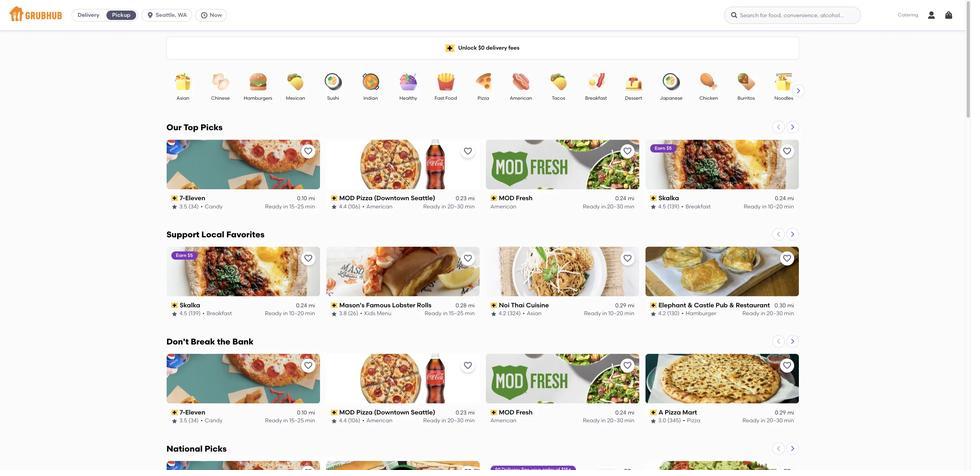 Task type: describe. For each thing, give the bounding box(es) containing it.
$5 for skalka logo to the bottom
[[188, 253, 193, 258]]

noi
[[499, 302, 510, 309]]

national picks
[[167, 444, 227, 454]]

0 horizontal spatial ready in 10–20 min
[[265, 311, 315, 317]]

sushi
[[327, 95, 339, 101]]

famous
[[366, 302, 391, 309]]

1 vertical spatial picks
[[205, 444, 227, 454]]

castle
[[694, 302, 714, 309]]

0.23 mi for our top picks
[[456, 195, 475, 202]]

pub
[[716, 302, 728, 309]]

0.23 mi for don't break the bank
[[456, 410, 475, 416]]

elephant & castle pub & restaurant logo image
[[646, 247, 799, 297]]

support local favorites
[[167, 230, 265, 239]]

burritos
[[738, 95, 755, 101]]

0.28
[[456, 303, 467, 309]]

don't break the bank
[[167, 337, 254, 347]]

chinese
[[211, 95, 230, 101]]

ready in 20–30 min for don't break the bank's mod fresh logo
[[583, 418, 635, 424]]

svg image inside the now button
[[200, 11, 208, 19]]

unlock
[[458, 45, 477, 51]]

noodles
[[775, 95, 793, 101]]

(345)
[[668, 418, 681, 424]]

national
[[167, 444, 203, 454]]

4.4 (106) for our top picks
[[339, 203, 360, 210]]

pizza image
[[470, 73, 497, 90]]

ready in 20–30 min for our top picks mod fresh logo
[[583, 203, 635, 210]]

don't
[[167, 337, 189, 347]]

0 horizontal spatial 10–20
[[289, 311, 304, 317]]

mason's
[[339, 302, 365, 309]]

0.23 for our top picks
[[456, 195, 467, 202]]

chinese image
[[207, 73, 234, 90]]

hamburgers
[[244, 95, 272, 101]]

support
[[167, 230, 200, 239]]

subway  logo image
[[326, 461, 480, 470]]

4.2 for elephant & castle pub & restaurant
[[659, 311, 666, 317]]

4.2 for noi thai cuisine
[[499, 311, 506, 317]]

cuisine
[[526, 302, 549, 309]]

ready in 15–25 min for don't break the bank
[[265, 418, 315, 424]]

rolls
[[417, 302, 432, 309]]

svg image inside seattle, wa button
[[146, 11, 154, 19]]

• american for our top picks
[[362, 203, 393, 210]]

food
[[446, 95, 457, 101]]

japanese
[[660, 95, 683, 101]]

fees
[[509, 45, 520, 51]]

delivery
[[486, 45, 507, 51]]

20–30 for elephant & castle pub & restaurant logo
[[767, 311, 783, 317]]

eleven for top
[[185, 195, 205, 202]]

candy for picks
[[205, 203, 223, 210]]

ready in 20–30 min for don't break the bank the mod pizza (downtown seattle) logo
[[423, 418, 475, 424]]

seattle) for don't break the bank
[[411, 409, 435, 416]]

(130)
[[667, 311, 680, 317]]

caret right icon image for favorites
[[790, 231, 796, 238]]

save this restaurant image for a pizza mart
[[783, 361, 792, 371]]

3 7-eleven logo image from the top
[[167, 461, 320, 470]]

0.29 for a pizza mart
[[775, 410, 786, 416]]

catering
[[898, 12, 919, 18]]

1 horizontal spatial earn $5
[[655, 146, 672, 151]]

lobster
[[392, 302, 416, 309]]

delivery
[[78, 12, 99, 18]]

hamburgers image
[[244, 73, 272, 90]]

ready in 15–25 min for our top picks
[[265, 203, 315, 210]]

3.8
[[339, 311, 347, 317]]

0.30
[[775, 303, 786, 309]]

3.5 (34) for break
[[179, 418, 199, 424]]

3.0
[[659, 418, 666, 424]]

skalka for the right skalka logo
[[659, 195, 679, 202]]

now
[[210, 12, 222, 18]]

mod pizza (downtown seattle) logo image for our top picks
[[326, 140, 480, 189]]

delivery button
[[72, 9, 105, 22]]

3.5 for our
[[179, 203, 187, 210]]

0.10 mi for don't break the bank
[[297, 410, 315, 416]]

0 vertical spatial • breakfast
[[682, 203, 711, 210]]

mod fresh for don't break the bank
[[499, 409, 533, 416]]

local
[[201, 230, 224, 239]]

fast
[[435, 95, 444, 101]]

15–25 for don't break the bank
[[289, 418, 304, 424]]

2 horizontal spatial 10–20
[[768, 203, 783, 210]]

4.2 (324)
[[499, 311, 521, 317]]

3.5 for don't
[[179, 418, 187, 424]]

mexican
[[286, 95, 305, 101]]

elephant
[[659, 302, 686, 309]]

1 vertical spatial asian
[[527, 311, 542, 317]]

our
[[167, 123, 182, 132]]

sushi image
[[320, 73, 347, 90]]

7-eleven logo image for our top picks
[[167, 140, 320, 189]]

a pizza mart
[[659, 409, 697, 416]]

break
[[191, 337, 215, 347]]

0.10 for don't break the bank
[[297, 410, 307, 416]]

top
[[184, 123, 199, 132]]

favorites
[[226, 230, 265, 239]]

subscription pass image for 4.5 (139)
[[171, 303, 178, 308]]

1 horizontal spatial earn
[[655, 146, 666, 151]]

seattle,
[[156, 12, 176, 18]]

$5 for the right skalka logo
[[667, 146, 672, 151]]

7-eleven for top
[[180, 195, 205, 202]]

catering button
[[893, 6, 924, 24]]

svg image
[[944, 11, 954, 20]]

fast food image
[[432, 73, 460, 90]]

1 horizontal spatial ready in 10–20 min
[[584, 311, 635, 317]]

wa
[[178, 12, 187, 18]]

mason's famous lobster rolls logo image
[[326, 247, 480, 297]]

0 vertical spatial picks
[[201, 123, 223, 132]]

0.30 mi
[[775, 303, 794, 309]]

noi thai cuisine
[[499, 302, 549, 309]]

1 vertical spatial skalka logo image
[[167, 247, 320, 297]]

caret right icon image for the
[[790, 338, 796, 345]]

0 vertical spatial (139)
[[668, 203, 680, 210]]

mod pizza (downtown seattle) for don't break the bank
[[339, 409, 435, 416]]

(26)
[[348, 311, 358, 317]]

(34) for top
[[189, 203, 199, 210]]

(downtown for our top picks
[[374, 195, 409, 202]]

fast food
[[435, 95, 457, 101]]

bank
[[232, 337, 254, 347]]

menu
[[377, 311, 392, 317]]

hamburger
[[686, 311, 717, 317]]

1 vertical spatial earn
[[176, 253, 187, 258]]

• pizza
[[683, 418, 701, 424]]

the
[[217, 337, 230, 347]]

7- for our
[[180, 195, 185, 202]]

indian image
[[357, 73, 385, 90]]

(324)
[[508, 311, 521, 317]]

fresh for our top picks
[[516, 195, 533, 202]]

0 horizontal spatial (139)
[[189, 311, 201, 317]]

subscription pass image for 4.2 (130)
[[650, 303, 657, 308]]

0.10 for our top picks
[[297, 195, 307, 202]]

caret left icon image for picks
[[776, 124, 782, 130]]

• asian
[[523, 311, 542, 317]]

1 vertical spatial 4.5 (139)
[[179, 311, 201, 317]]

a
[[659, 409, 663, 416]]

0.29 mi for a pizza mart
[[775, 410, 794, 416]]

ihop logo image
[[486, 461, 639, 470]]

7- for don't
[[180, 409, 185, 416]]



Task type: locate. For each thing, give the bounding box(es) containing it.
ready in 15–25 min
[[265, 203, 315, 210], [425, 311, 475, 317], [265, 418, 315, 424]]

• candy up local
[[201, 203, 223, 210]]

1 horizontal spatial 0.29 mi
[[775, 410, 794, 416]]

0 vertical spatial 0.10 mi
[[297, 195, 315, 202]]

1 horizontal spatial 4.5
[[659, 203, 666, 210]]

0 vertical spatial 0.23
[[456, 195, 467, 202]]

dessert image
[[620, 73, 648, 90]]

0 vertical spatial 0.23 mi
[[456, 195, 475, 202]]

1 vertical spatial breakfast
[[686, 203, 711, 210]]

1 vertical spatial • candy
[[201, 418, 223, 424]]

seattle, wa button
[[141, 9, 195, 22]]

in
[[283, 203, 288, 210], [442, 203, 446, 210], [601, 203, 606, 210], [762, 203, 767, 210], [283, 311, 288, 317], [443, 311, 448, 317], [603, 311, 607, 317], [761, 311, 766, 317], [283, 418, 288, 424], [442, 418, 446, 424], [601, 418, 606, 424], [761, 418, 766, 424]]

(106) for don't break the bank
[[348, 418, 360, 424]]

picks right top
[[201, 123, 223, 132]]

2 (downtown from the top
[[374, 409, 409, 416]]

3.5 up national
[[179, 418, 187, 424]]

2 0.10 mi from the top
[[297, 410, 315, 416]]

1 vertical spatial 0.29
[[775, 410, 786, 416]]

1 vertical spatial 0.23
[[456, 410, 467, 416]]

7-eleven
[[180, 195, 205, 202], [180, 409, 205, 416]]

mod fresh logo image for our top picks
[[486, 140, 639, 189]]

ready
[[265, 203, 282, 210], [423, 203, 440, 210], [583, 203, 600, 210], [744, 203, 761, 210], [265, 311, 282, 317], [425, 311, 442, 317], [584, 311, 601, 317], [743, 311, 760, 317], [265, 418, 282, 424], [423, 418, 440, 424], [583, 418, 600, 424], [743, 418, 760, 424]]

save this restaurant image
[[304, 147, 313, 156], [623, 147, 632, 156], [783, 147, 792, 156], [463, 254, 473, 263], [783, 361, 792, 371], [623, 468, 632, 470]]

0 vertical spatial (34)
[[189, 203, 199, 210]]

0 vertical spatial 7-
[[180, 195, 185, 202]]

1 candy from the top
[[205, 203, 223, 210]]

candy up local
[[205, 203, 223, 210]]

2 0.23 mi from the top
[[456, 410, 475, 416]]

2 vertical spatial 7-eleven logo image
[[167, 461, 320, 470]]

pizza for a pizza mart logo
[[665, 409, 681, 416]]

• american for don't break the bank
[[362, 418, 393, 424]]

4.5 (139)
[[659, 203, 680, 210], [179, 311, 201, 317]]

1 horizontal spatial $5
[[667, 146, 672, 151]]

0 vertical spatial 0.29
[[615, 303, 626, 309]]

dessert
[[625, 95, 642, 101]]

caret left icon image for the
[[776, 338, 782, 345]]

(34)
[[189, 203, 199, 210], [189, 418, 199, 424]]

ready in 20–30 min for our top picks's the mod pizza (downtown seattle) logo
[[423, 203, 475, 210]]

noodles image
[[770, 73, 798, 90]]

1 caret left icon image from the top
[[776, 124, 782, 130]]

1 (34) from the top
[[189, 203, 199, 210]]

1 vertical spatial 0.10
[[297, 410, 307, 416]]

1 vertical spatial 4.4
[[339, 418, 347, 424]]

0 horizontal spatial breakfast
[[207, 311, 232, 317]]

1 3.5 (34) from the top
[[179, 203, 199, 210]]

0 horizontal spatial • breakfast
[[203, 311, 232, 317]]

0 horizontal spatial $5
[[188, 253, 193, 258]]

1 (downtown from the top
[[374, 195, 409, 202]]

fresh for don't break the bank
[[516, 409, 533, 416]]

0.29 mi for noi thai cuisine
[[615, 303, 635, 309]]

1 vertical spatial 7-eleven
[[180, 409, 205, 416]]

main navigation navigation
[[0, 0, 966, 31]]

4.4
[[339, 203, 347, 210], [339, 418, 347, 424]]

svg image
[[927, 11, 937, 20], [146, 11, 154, 19], [200, 11, 208, 19], [731, 11, 738, 19]]

2 0.10 from the top
[[297, 410, 307, 416]]

caret left icon image for favorites
[[776, 231, 782, 238]]

0 vertical spatial • american
[[362, 203, 393, 210]]

unlock $0 delivery fees
[[458, 45, 520, 51]]

1 0.23 from the top
[[456, 195, 467, 202]]

1 • candy from the top
[[201, 203, 223, 210]]

3.0 (345)
[[659, 418, 681, 424]]

seattle) for our top picks
[[411, 195, 435, 202]]

2 seattle) from the top
[[411, 409, 435, 416]]

(downtown
[[374, 195, 409, 202], [374, 409, 409, 416]]

thai
[[511, 302, 525, 309]]

chicken
[[700, 95, 718, 101]]

2 vertical spatial breakfast
[[207, 311, 232, 317]]

earn
[[655, 146, 666, 151], [176, 253, 187, 258]]

0 horizontal spatial 4.2
[[499, 311, 506, 317]]

eleven
[[185, 195, 205, 202], [185, 409, 205, 416]]

0 horizontal spatial 4.5 (139)
[[179, 311, 201, 317]]

0 horizontal spatial asian
[[177, 95, 189, 101]]

pickup
[[112, 12, 131, 18]]

3 caret left icon image from the top
[[776, 338, 782, 345]]

4.4 for our top picks
[[339, 203, 347, 210]]

0 vertical spatial eleven
[[185, 195, 205, 202]]

2 eleven from the top
[[185, 409, 205, 416]]

eleven up national picks
[[185, 409, 205, 416]]

0.23 mi
[[456, 195, 475, 202], [456, 410, 475, 416]]

2 7-eleven logo image from the top
[[167, 354, 320, 404]]

(downtown for don't break the bank
[[374, 409, 409, 416]]

breakfast
[[585, 95, 607, 101], [686, 203, 711, 210], [207, 311, 232, 317]]

1 vertical spatial • breakfast
[[203, 311, 232, 317]]

1 vertical spatial (106)
[[348, 418, 360, 424]]

0 vertical spatial 7-eleven
[[180, 195, 205, 202]]

• hamburger
[[682, 311, 717, 317]]

1 vertical spatial earn $5
[[176, 253, 193, 258]]

1 mod fresh logo image from the top
[[486, 140, 639, 189]]

mod
[[339, 195, 355, 202], [499, 195, 515, 202], [339, 409, 355, 416], [499, 409, 515, 416]]

7-eleven logo image
[[167, 140, 320, 189], [167, 354, 320, 404], [167, 461, 320, 470]]

2 candy from the top
[[205, 418, 223, 424]]

1 4.4 (106) from the top
[[339, 203, 360, 210]]

chipotle logo image
[[646, 461, 799, 470]]

1 vertical spatial 0.10 mi
[[297, 410, 315, 416]]

2 & from the left
[[730, 302, 734, 309]]

mason's famous lobster rolls
[[339, 302, 432, 309]]

15–25 for our top picks
[[289, 203, 304, 210]]

asian image
[[169, 73, 197, 90]]

0 vertical spatial 7-eleven logo image
[[167, 140, 320, 189]]

&
[[688, 302, 693, 309], [730, 302, 734, 309]]

1 vertical spatial 4.5
[[179, 311, 187, 317]]

mi
[[309, 195, 315, 202], [468, 195, 475, 202], [628, 195, 635, 202], [788, 195, 794, 202], [309, 303, 315, 309], [468, 303, 475, 309], [628, 303, 635, 309], [788, 303, 794, 309], [309, 410, 315, 416], [468, 410, 475, 416], [628, 410, 635, 416], [788, 410, 794, 416]]

tacos image
[[545, 73, 572, 90]]

mexican image
[[282, 73, 309, 90]]

0 vertical spatial mod fresh
[[499, 195, 533, 202]]

1 • american from the top
[[362, 203, 393, 210]]

1 vertical spatial mod fresh
[[499, 409, 533, 416]]

4.5
[[659, 203, 666, 210], [179, 311, 187, 317]]

7-eleven up support
[[180, 195, 205, 202]]

indian
[[364, 95, 378, 101]]

7-eleven up national picks
[[180, 409, 205, 416]]

1 7-eleven from the top
[[180, 195, 205, 202]]

subscription pass image for 4.2 (324)
[[491, 303, 498, 308]]

ready in 20–30 min
[[423, 203, 475, 210], [583, 203, 635, 210], [743, 311, 794, 317], [423, 418, 475, 424], [583, 418, 635, 424], [743, 418, 794, 424]]

1 mod pizza (downtown seattle) logo image from the top
[[326, 140, 480, 189]]

mod pizza (downtown seattle) for our top picks
[[339, 195, 435, 202]]

0.24
[[616, 195, 626, 202], [775, 195, 786, 202], [296, 303, 307, 309], [616, 410, 626, 416]]

star icon image
[[171, 204, 177, 210], [331, 204, 337, 210], [650, 204, 657, 210], [171, 311, 177, 317], [331, 311, 337, 317], [491, 311, 497, 317], [650, 311, 657, 317], [171, 418, 177, 424], [331, 418, 337, 424], [650, 418, 657, 424]]

subscription pass image
[[331, 196, 338, 201], [650, 196, 657, 201], [171, 410, 178, 416], [331, 410, 338, 416], [650, 410, 657, 416]]

2 horizontal spatial ready in 10–20 min
[[744, 203, 794, 210]]

mod fresh
[[499, 195, 533, 202], [499, 409, 533, 416]]

2 vertical spatial 15–25
[[289, 418, 304, 424]]

0 vertical spatial breakfast
[[585, 95, 607, 101]]

noi thai cuisine logo image
[[486, 247, 639, 297]]

0 vertical spatial ready in 15–25 min
[[265, 203, 315, 210]]

chicken image
[[695, 73, 723, 90]]

1 & from the left
[[688, 302, 693, 309]]

& right the pub
[[730, 302, 734, 309]]

1 horizontal spatial 4.2
[[659, 311, 666, 317]]

2 (34) from the top
[[189, 418, 199, 424]]

grubhub plus flag logo image
[[446, 44, 455, 52]]

7-eleven logo image for don't break the bank
[[167, 354, 320, 404]]

save this restaurant image for mod fresh
[[623, 147, 632, 156]]

restaurant
[[736, 302, 770, 309]]

1 horizontal spatial • breakfast
[[682, 203, 711, 210]]

2 vertical spatial ready in 15–25 min
[[265, 418, 315, 424]]

4.4 for don't break the bank
[[339, 418, 347, 424]]

0.10 mi for our top picks
[[297, 195, 315, 202]]

0 horizontal spatial &
[[688, 302, 693, 309]]

1 3.5 from the top
[[179, 203, 187, 210]]

0 vertical spatial fresh
[[516, 195, 533, 202]]

2 4.4 (106) from the top
[[339, 418, 360, 424]]

1 horizontal spatial breakfast
[[585, 95, 607, 101]]

(34) up national picks
[[189, 418, 199, 424]]

subscription pass image
[[171, 196, 178, 201], [491, 196, 498, 201], [171, 303, 178, 308], [331, 303, 338, 308], [491, 303, 498, 308], [650, 303, 657, 308], [491, 410, 498, 416]]

0 vertical spatial seattle)
[[411, 195, 435, 202]]

skalka
[[659, 195, 679, 202], [180, 302, 200, 309]]

2 7-eleven from the top
[[180, 409, 205, 416]]

1 4.2 from the left
[[499, 311, 506, 317]]

1 vertical spatial 3.5 (34)
[[179, 418, 199, 424]]

save this restaurant image
[[463, 147, 473, 156], [304, 254, 313, 263], [623, 254, 632, 263], [783, 254, 792, 263], [304, 361, 313, 371], [463, 361, 473, 371], [623, 361, 632, 371], [304, 468, 313, 470], [463, 468, 473, 470], [783, 468, 792, 470]]

1 mod fresh from the top
[[499, 195, 533, 202]]

1 vertical spatial seattle)
[[411, 409, 435, 416]]

japanese image
[[658, 73, 685, 90]]

0 vertical spatial (106)
[[348, 203, 360, 210]]

0.29 for noi thai cuisine
[[615, 303, 626, 309]]

caret right icon image
[[795, 88, 802, 94], [790, 124, 796, 130], [790, 231, 796, 238], [790, 338, 796, 345], [790, 446, 796, 452]]

1 vertical spatial 7-eleven logo image
[[167, 354, 320, 404]]

min
[[305, 203, 315, 210], [465, 203, 475, 210], [625, 203, 635, 210], [784, 203, 794, 210], [305, 311, 315, 317], [465, 311, 475, 317], [625, 311, 635, 317], [784, 311, 794, 317], [305, 418, 315, 424], [465, 418, 475, 424], [625, 418, 635, 424], [784, 418, 794, 424]]

4.2 (130)
[[659, 311, 680, 317]]

healthy image
[[395, 73, 422, 90]]

caret left icon image
[[776, 124, 782, 130], [776, 231, 782, 238], [776, 338, 782, 345], [776, 446, 782, 452]]

0 vertical spatial mod pizza (downtown seattle)
[[339, 195, 435, 202]]

3.5 (34) up national
[[179, 418, 199, 424]]

0 vertical spatial 0.29 mi
[[615, 303, 635, 309]]

1 eleven from the top
[[185, 195, 205, 202]]

1 (106) from the top
[[348, 203, 360, 210]]

2 3.5 from the top
[[179, 418, 187, 424]]

eleven for break
[[185, 409, 205, 416]]

our top picks
[[167, 123, 223, 132]]

0 vertical spatial 15–25
[[289, 203, 304, 210]]

2 7- from the top
[[180, 409, 185, 416]]

ready in 20–30 min for a pizza mart logo
[[743, 418, 794, 424]]

eleven up support
[[185, 195, 205, 202]]

tacos
[[552, 95, 565, 101]]

caret right icon image for picks
[[790, 124, 796, 130]]

mod fresh for our top picks
[[499, 195, 533, 202]]

subscription pass image for 3.5 (34)
[[171, 196, 178, 201]]

0 horizontal spatial 4.5
[[179, 311, 187, 317]]

american
[[510, 95, 532, 101], [367, 203, 393, 210], [491, 203, 517, 210], [367, 418, 393, 424], [491, 418, 517, 424]]

$0
[[478, 45, 485, 51]]

2 horizontal spatial breakfast
[[686, 203, 711, 210]]

(34) for break
[[189, 418, 199, 424]]

1 vertical spatial (139)
[[189, 311, 201, 317]]

pizza for don't break the bank the mod pizza (downtown seattle) logo
[[356, 409, 373, 416]]

4.4 (106) for don't break the bank
[[339, 418, 360, 424]]

7-eleven for break
[[180, 409, 205, 416]]

1 vertical spatial 4.4 (106)
[[339, 418, 360, 424]]

0 vertical spatial 4.5
[[659, 203, 666, 210]]

3.5 up support
[[179, 203, 187, 210]]

2 • american from the top
[[362, 418, 393, 424]]

4.2 down noi
[[499, 311, 506, 317]]

1 horizontal spatial 4.5 (139)
[[659, 203, 680, 210]]

2 mod fresh logo image from the top
[[486, 354, 639, 404]]

ready in 20–30 min for elephant & castle pub & restaurant logo
[[743, 311, 794, 317]]

1 seattle) from the top
[[411, 195, 435, 202]]

2 caret left icon image from the top
[[776, 231, 782, 238]]

10–20
[[768, 203, 783, 210], [289, 311, 304, 317], [609, 311, 623, 317]]

3.5 (34) up support
[[179, 203, 199, 210]]

mod fresh logo image for don't break the bank
[[486, 354, 639, 404]]

4.2
[[499, 311, 506, 317], [659, 311, 666, 317]]

1 7- from the top
[[180, 195, 185, 202]]

1 7-eleven logo image from the top
[[167, 140, 320, 189]]

(139)
[[668, 203, 680, 210], [189, 311, 201, 317]]

1 vertical spatial (downtown
[[374, 409, 409, 416]]

Search for food, convenience, alcohol... search field
[[724, 7, 861, 24]]

fresh
[[516, 195, 533, 202], [516, 409, 533, 416]]

0 horizontal spatial skalka
[[180, 302, 200, 309]]

2 mod pizza (downtown seattle) from the top
[[339, 409, 435, 416]]

2 0.23 from the top
[[456, 410, 467, 416]]

3.8 (26)
[[339, 311, 358, 317]]

american image
[[507, 73, 535, 90]]

1 horizontal spatial skalka logo image
[[646, 140, 799, 189]]

1 vertical spatial candy
[[205, 418, 223, 424]]

1 0.10 from the top
[[297, 195, 307, 202]]

• american
[[362, 203, 393, 210], [362, 418, 393, 424]]

1 horizontal spatial skalka
[[659, 195, 679, 202]]

0 horizontal spatial 0.29 mi
[[615, 303, 635, 309]]

1 mod pizza (downtown seattle) from the top
[[339, 195, 435, 202]]

1 vertical spatial mod pizza (downtown seattle)
[[339, 409, 435, 416]]

earn $5
[[655, 146, 672, 151], [176, 253, 193, 258]]

skalka for skalka logo to the bottom
[[180, 302, 200, 309]]

1 vertical spatial 0.29 mi
[[775, 410, 794, 416]]

seattle)
[[411, 195, 435, 202], [411, 409, 435, 416]]

(106) for our top picks
[[348, 203, 360, 210]]

1 fresh from the top
[[516, 195, 533, 202]]

mod fresh logo image
[[486, 140, 639, 189], [486, 354, 639, 404]]

mod pizza (downtown seattle) logo image
[[326, 140, 480, 189], [326, 354, 480, 404]]

seattle, wa
[[156, 12, 187, 18]]

2 fresh from the top
[[516, 409, 533, 416]]

1 vertical spatial 15–25
[[449, 311, 464, 317]]

•
[[201, 203, 203, 210], [362, 203, 365, 210], [682, 203, 684, 210], [203, 311, 205, 317], [360, 311, 362, 317], [523, 311, 525, 317], [682, 311, 684, 317], [201, 418, 203, 424], [362, 418, 365, 424], [683, 418, 685, 424]]

candy up national picks
[[205, 418, 223, 424]]

0 vertical spatial mod pizza (downtown seattle) logo image
[[326, 140, 480, 189]]

save this restaurant button
[[301, 144, 315, 159], [461, 144, 475, 159], [621, 144, 635, 159], [780, 144, 794, 159], [301, 252, 315, 266], [461, 252, 475, 266], [621, 252, 635, 266], [780, 252, 794, 266], [301, 359, 315, 373], [461, 359, 475, 373], [621, 359, 635, 373], [780, 359, 794, 373], [301, 466, 315, 470], [461, 466, 475, 470], [621, 466, 635, 470], [780, 466, 794, 470]]

now button
[[195, 9, 230, 22]]

7- up national
[[180, 409, 185, 416]]

(106)
[[348, 203, 360, 210], [348, 418, 360, 424]]

0 vertical spatial 3.5
[[179, 203, 187, 210]]

2 (106) from the top
[[348, 418, 360, 424]]

picks right national
[[205, 444, 227, 454]]

kids
[[364, 311, 376, 317]]

skalka logo image
[[646, 140, 799, 189], [167, 247, 320, 297]]

1 vertical spatial mod fresh logo image
[[486, 354, 639, 404]]

4.2 left (130)
[[659, 311, 666, 317]]

4.4 (106)
[[339, 203, 360, 210], [339, 418, 360, 424]]

1 vertical spatial 3.5
[[179, 418, 187, 424]]

0 horizontal spatial earn $5
[[176, 253, 193, 258]]

20–30 for our top picks's the mod pizza (downtown seattle) logo
[[448, 203, 464, 210]]

1 horizontal spatial 10–20
[[609, 311, 623, 317]]

1 vertical spatial (34)
[[189, 418, 199, 424]]

subscription pass image for 3.8 (26)
[[331, 303, 338, 308]]

1 vertical spatial mod pizza (downtown seattle) logo image
[[326, 354, 480, 404]]

2 3.5 (34) from the top
[[179, 418, 199, 424]]

2 mod fresh from the top
[[499, 409, 533, 416]]

20–30 for a pizza mart logo
[[767, 418, 783, 424]]

0 horizontal spatial skalka logo image
[[167, 247, 320, 297]]

1 vertical spatial fresh
[[516, 409, 533, 416]]

0 vertical spatial 3.5 (34)
[[179, 203, 199, 210]]

20–30 for don't break the bank the mod pizza (downtown seattle) logo
[[448, 418, 464, 424]]

0 vertical spatial mod fresh logo image
[[486, 140, 639, 189]]

breakfast image
[[583, 73, 610, 90]]

(34) up support
[[189, 203, 199, 210]]

4 caret left icon image from the top
[[776, 446, 782, 452]]

• candy for picks
[[201, 203, 223, 210]]

2 4.4 from the top
[[339, 418, 347, 424]]

1 vertical spatial $5
[[188, 253, 193, 258]]

burritos image
[[733, 73, 760, 90]]

7- up support
[[180, 195, 185, 202]]

• kids menu
[[360, 311, 392, 317]]

save this restaurant image for 7-eleven
[[304, 147, 313, 156]]

elephant & castle pub & restaurant
[[659, 302, 770, 309]]

3.5
[[179, 203, 187, 210], [179, 418, 187, 424]]

2 • candy from the top
[[201, 418, 223, 424]]

• candy for the
[[201, 418, 223, 424]]

$5
[[667, 146, 672, 151], [188, 253, 193, 258]]

0 vertical spatial skalka logo image
[[646, 140, 799, 189]]

15–25
[[289, 203, 304, 210], [449, 311, 464, 317], [289, 418, 304, 424]]

0.29 mi
[[615, 303, 635, 309], [775, 410, 794, 416]]

save this restaurant image for mason's famous lobster rolls
[[463, 254, 473, 263]]

& up • hamburger
[[688, 302, 693, 309]]

mod pizza (downtown seattle)
[[339, 195, 435, 202], [339, 409, 435, 416]]

1 0.23 mi from the top
[[456, 195, 475, 202]]

mart
[[683, 409, 697, 416]]

7-
[[180, 195, 185, 202], [180, 409, 185, 416]]

pickup button
[[105, 9, 138, 22]]

3.5 (34) for top
[[179, 203, 199, 210]]

1 horizontal spatial 0.29
[[775, 410, 786, 416]]

pizza for our top picks's the mod pizza (downtown seattle) logo
[[356, 195, 373, 202]]

asian down cuisine
[[527, 311, 542, 317]]

0.28 mi
[[456, 303, 475, 309]]

0.10
[[297, 195, 307, 202], [297, 410, 307, 416]]

• candy up national picks
[[201, 418, 223, 424]]

healthy
[[400, 95, 417, 101]]

a pizza mart logo image
[[646, 354, 799, 404]]

2 4.2 from the left
[[659, 311, 666, 317]]

1 4.4 from the top
[[339, 203, 347, 210]]

0 vertical spatial skalka
[[659, 195, 679, 202]]

0 vertical spatial asian
[[177, 95, 189, 101]]

1 vertical spatial ready in 15–25 min
[[425, 311, 475, 317]]

asian down asian image
[[177, 95, 189, 101]]

ready in 10–20 min
[[744, 203, 794, 210], [265, 311, 315, 317], [584, 311, 635, 317]]

0 vertical spatial $5
[[667, 146, 672, 151]]

2 mod pizza (downtown seattle) logo image from the top
[[326, 354, 480, 404]]

0.29
[[615, 303, 626, 309], [775, 410, 786, 416]]

candy for the
[[205, 418, 223, 424]]

1 vertical spatial eleven
[[185, 409, 205, 416]]

0 vertical spatial earn $5
[[655, 146, 672, 151]]

1 0.10 mi from the top
[[297, 195, 315, 202]]

0.23 for don't break the bank
[[456, 410, 467, 416]]

mod pizza (downtown seattle) logo image for don't break the bank
[[326, 354, 480, 404]]



Task type: vqa. For each thing, say whether or not it's contained in the screenshot.


